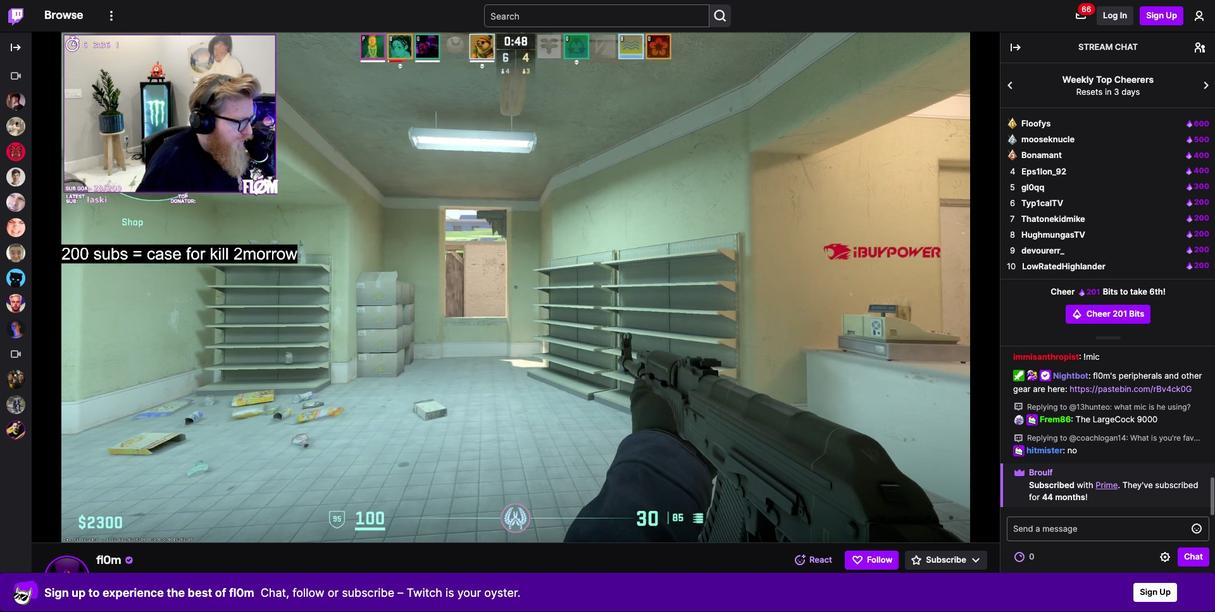 Task type: describe. For each thing, give the bounding box(es) containing it.
react
[[809, 555, 832, 565]]

thatonekidmike button
[[1021, 213, 1085, 225]]

8 hughmungastv
[[1010, 230, 1085, 240]]

eps1lon_92 button
[[1022, 166, 1066, 178]]

experience
[[102, 586, 164, 600]]

200 for thatonekidmike
[[1194, 213, 1209, 223]]

cheerers
[[1114, 74, 1154, 85]]

in
[[1120, 10, 1127, 20]]

subscribed
[[1029, 480, 1074, 490]]

bits to take 6th!
[[1101, 287, 1166, 297]]

: for : no
[[1063, 446, 1065, 456]]

lacy image
[[6, 244, 25, 263]]

chat inside 'button'
[[1184, 552, 1203, 562]]

201 inside button
[[1113, 309, 1127, 319]]

300
[[1194, 182, 1209, 191]]

what
[[1114, 402, 1132, 412]]

thatonekidmike
[[1021, 214, 1085, 224]]

log containing immisanthropist
[[1001, 0, 1215, 517]]

93-month subscriber (tier 3, 6-year badge) image
[[1026, 370, 1038, 382]]

200 for hughmungastv
[[1194, 229, 1209, 239]]

1 vertical spatial fl0m
[[229, 586, 254, 600]]

floofys button
[[1021, 118, 1051, 130]]

nightbot
[[1053, 371, 1088, 381]]

5 gl0qq
[[1010, 182, 1044, 192]]

cheer for cheer
[[1051, 287, 1077, 297]]

200 for lowratedhighlander
[[1194, 261, 1209, 270]]

months
[[1055, 493, 1085, 503]]

subscribe button
[[905, 551, 987, 570]]

other
[[1181, 371, 1202, 381]]

clix image
[[6, 92, 25, 111]]

mooseknucle
[[1021, 134, 1075, 144]]

for
[[1029, 493, 1040, 503]]

cheer for cheer 201 bits
[[1086, 309, 1111, 319]]

9 devourerr_
[[1010, 245, 1064, 256]]

–
[[398, 586, 403, 600]]

log
[[1103, 10, 1118, 20]]

0
[[1029, 552, 1034, 562]]

lirik image
[[6, 269, 25, 288]]

replying for frem86
[[1027, 402, 1058, 412]]

fl0m link
[[96, 553, 121, 568]]

mooseknucle button
[[1021, 134, 1075, 146]]

broulf subscribed with prime
[[1029, 468, 1118, 490]]

: for :
[[1088, 371, 1093, 381]]

replying to @13hunteo: what mic is he using?
[[1027, 402, 1191, 412]]

subscribe
[[926, 555, 966, 565]]

jojodj image
[[6, 396, 25, 415]]

4-month subscriber (3-month badge) image
[[1013, 414, 1025, 426]]

0 vertical spatial bits
[[1103, 287, 1118, 297]]

best
[[188, 586, 212, 600]]

s
[[1212, 434, 1215, 443]]

symfuhny image
[[6, 193, 25, 212]]

3
[[1114, 87, 1119, 97]]

ninja image
[[6, 117, 25, 136]]

1 vertical spatial sign up button
[[1134, 583, 1177, 602]]

coolcat image
[[13, 580, 38, 606]]

your
[[457, 586, 481, 600]]

44 months !
[[1042, 493, 1088, 503]]

cheer silver medal image
[[1007, 134, 1018, 145]]

6 typ1caltv
[[1010, 198, 1063, 208]]

bits inside button
[[1129, 309, 1144, 319]]

mongraal image
[[6, 218, 25, 237]]

they've
[[1122, 480, 1153, 490]]

0 button
[[1007, 548, 1041, 567]]

0 vertical spatial is
[[1149, 402, 1154, 412]]

cheer gold medal image
[[1007, 118, 1018, 129]]

devourerr_ button
[[1021, 245, 1064, 257]]

0 horizontal spatial 201
[[1086, 287, 1100, 297]]

broulf
[[1029, 468, 1053, 478]]

to for @13hunteo:
[[1060, 402, 1067, 412]]

1 vertical spatial is
[[1151, 434, 1157, 443]]

chat,
[[261, 586, 289, 600]]

immisanthropist button
[[1013, 352, 1079, 362]]

44
[[1042, 493, 1053, 503]]

!mic
[[1084, 352, 1100, 362]]

0 vertical spatial sign up button
[[1140, 6, 1183, 25]]

gl0qq button
[[1021, 181, 1044, 194]]

resets
[[1076, 87, 1103, 97]]

no
[[1067, 446, 1077, 456]]

recommended channels group
[[0, 63, 32, 342]]

in
[[1105, 87, 1112, 97]]

lowratedhighlander
[[1022, 261, 1105, 271]]

favorite
[[1183, 434, 1210, 443]]

6th!
[[1149, 287, 1166, 297]]

immisanthropist
[[1013, 352, 1079, 362]]

bonamant button
[[1021, 149, 1062, 162]]

5
[[1010, 182, 1015, 192]]

react button
[[789, 551, 838, 570]]

twitch
[[407, 586, 442, 600]]

eps1lon_92
[[1022, 166, 1066, 176]]

peripherals
[[1119, 371, 1162, 381]]

4 eps1lon_92
[[1010, 166, 1066, 176]]

sypherpk image
[[6, 142, 25, 161]]

nightbot button
[[1053, 371, 1088, 381]]

of
[[215, 586, 226, 600]]

bonamant
[[1021, 150, 1062, 160]]

hitmister
[[1026, 446, 1063, 456]]

hitmister button
[[1026, 446, 1063, 456]]

0 horizontal spatial fl0m
[[96, 553, 121, 567]]

cheer bronze medal image
[[1007, 149, 1018, 161]]

!
[[1085, 493, 1088, 503]]

the
[[1076, 414, 1090, 425]]

4
[[1010, 166, 1015, 176]]

take
[[1130, 287, 1147, 297]]

stream chat region
[[1001, 32, 1215, 63]]

to right up
[[88, 586, 100, 600]]

: for : the largecock 9000
[[1071, 414, 1073, 425]]

stream
[[1078, 42, 1113, 52]]

. they've subscribed for
[[1029, 480, 1198, 503]]

Search Input search field
[[484, 4, 709, 27]]

verified partner image
[[124, 556, 134, 566]]

7 thatonekidmike
[[1010, 214, 1085, 224]]



Task type: locate. For each thing, give the bounding box(es) containing it.
r/place 2023 cake image left 'hitmister' button
[[1013, 445, 1025, 457]]

None range field
[[76, 522, 146, 532]]

0 vertical spatial up
[[1166, 10, 1177, 20]]

typ1caltv
[[1021, 198, 1063, 208]]

2 vertical spatial is
[[445, 586, 454, 600]]

and
[[1164, 371, 1179, 381]]

400 down 500
[[1194, 150, 1209, 160]]

immisanthropist : !mic
[[1013, 352, 1100, 362]]

with
[[1077, 480, 1093, 490]]

1 vertical spatial up
[[1160, 587, 1171, 598]]

oyster.
[[484, 586, 521, 600]]

devourerr_
[[1021, 245, 1064, 256]]

0 vertical spatial r/place 2023 cake image
[[1026, 414, 1038, 426]]

0 horizontal spatial bits
[[1103, 287, 1118, 297]]

chat inside region
[[1115, 42, 1138, 52]]

to for take
[[1120, 287, 1128, 297]]

days
[[1121, 87, 1140, 97]]

1 horizontal spatial chat
[[1184, 552, 1203, 562]]

fl0m's
[[1093, 371, 1116, 381]]

fl0m's peripherals and other gear are here:
[[1013, 371, 1202, 394]]

: left no
[[1063, 446, 1065, 456]]

browse
[[44, 8, 83, 22]]

up
[[72, 586, 86, 600]]

1 horizontal spatial r/place 2023 cake image
[[1026, 414, 1038, 426]]

200
[[1194, 197, 1209, 207], [1194, 213, 1209, 223], [1194, 229, 1209, 239], [1194, 245, 1209, 254], [1194, 261, 1209, 270]]

hughmungastv
[[1021, 230, 1085, 240]]

cheer down the lowratedhighlander button
[[1051, 287, 1077, 297]]

https://pastebin.com/rbv4ck0g
[[1070, 384, 1192, 394]]

600
[[1194, 119, 1209, 128]]

: no
[[1063, 446, 1077, 456]]

is
[[1149, 402, 1154, 412], [1151, 434, 1157, 443], [445, 586, 454, 600]]

1 vertical spatial sign up
[[1140, 587, 1171, 598]]

replying up hitmister at the right of page
[[1027, 434, 1058, 443]]

up for topmost sign up button
[[1166, 10, 1177, 20]]

cheer inside button
[[1086, 309, 1111, 319]]

0 vertical spatial replying
[[1027, 402, 1058, 412]]

200 for devourerr_
[[1194, 245, 1209, 254]]

top
[[1096, 74, 1112, 85]]

or
[[328, 586, 339, 600]]

nadeshot image
[[6, 294, 25, 313]]

prime link
[[1096, 480, 1118, 490]]

: the largecock 9000
[[1071, 414, 1158, 425]]

0 horizontal spatial chat
[[1115, 42, 1138, 52]]

subscribe
[[342, 586, 394, 600]]

cheer
[[1051, 287, 1077, 297], [1086, 309, 1111, 319]]

10 lowratedhighlander
[[1007, 261, 1105, 271]]

subscribed
[[1155, 480, 1198, 490]]

bits up 'cheer 201 bits'
[[1103, 287, 1118, 297]]

1 vertical spatial cheer
[[1086, 309, 1111, 319]]

6
[[1010, 198, 1015, 208]]

1 400 from the top
[[1194, 150, 1209, 160]]

floofys
[[1021, 118, 1051, 128]]

https://pastebin.com/rbv4ck0g link
[[1070, 384, 1192, 394]]

.
[[1118, 480, 1120, 490]]

cheer 201 bits button
[[1066, 305, 1151, 324]]

9
[[1010, 245, 1015, 256]]

mic
[[1134, 402, 1147, 412]]

moderator image
[[1013, 370, 1025, 382]]

1 horizontal spatial cheer
[[1086, 309, 1111, 319]]

is left your on the bottom of page
[[445, 586, 454, 600]]

sign for topmost sign up button
[[1146, 10, 1164, 20]]

: left !mic
[[1079, 352, 1081, 362]]

1 horizontal spatial 201
[[1113, 309, 1127, 319]]

1 vertical spatial chat
[[1184, 552, 1203, 562]]

xaryu image
[[6, 168, 25, 187]]

to for @coachlogan14:
[[1060, 434, 1067, 443]]

@coachlogan14:
[[1069, 434, 1128, 443]]

largecock
[[1093, 414, 1135, 425]]

replying
[[1027, 402, 1058, 412], [1027, 434, 1058, 443]]

lowratedhighlander button
[[1022, 261, 1105, 273]]

you're
[[1159, 434, 1181, 443]]

here:
[[1048, 384, 1067, 394]]

frem86
[[1040, 414, 1071, 425]]

hughmungastv button
[[1021, 229, 1085, 241]]

weekly top cheerers resets in 3 days
[[1062, 74, 1154, 97]]

@13hunteo:
[[1069, 402, 1112, 412]]

1 horizontal spatial fl0m
[[229, 586, 254, 600]]

broulf button
[[1029, 468, 1053, 478]]

fl0m viewers also watch group
[[0, 342, 32, 443]]

4 200 from the top
[[1194, 245, 1209, 254]]

mrsavage image
[[6, 320, 25, 339]]

he
[[1157, 402, 1166, 412]]

201 down bits to take 6th!
[[1113, 309, 1127, 319]]

9000
[[1137, 414, 1158, 425]]

1 vertical spatial 400
[[1194, 166, 1209, 175]]

1 horizontal spatial bits
[[1129, 309, 1144, 319]]

fl0m
[[96, 553, 121, 567], [229, 586, 254, 600]]

cs2dave image
[[6, 370, 25, 389]]

to
[[1120, 287, 1128, 297], [1060, 402, 1067, 412], [1060, 434, 1067, 443], [88, 586, 100, 600]]

to left take
[[1120, 287, 1128, 297]]

200 for typ1caltv
[[1194, 197, 1209, 207]]

0 vertical spatial 400
[[1194, 150, 1209, 160]]

0 vertical spatial 201
[[1086, 287, 1100, 297]]

0 horizontal spatial cheer
[[1051, 287, 1077, 297]]

stream chat
[[1078, 42, 1138, 52]]

get_right image
[[6, 421, 25, 440]]

400 for eps1lon_92
[[1194, 166, 1209, 175]]

1 vertical spatial replying
[[1027, 434, 1058, 443]]

log
[[1001, 0, 1215, 517]]

2 200 from the top
[[1194, 213, 1209, 223]]

prime
[[1096, 480, 1118, 490]]

is right what
[[1151, 434, 1157, 443]]

browse link
[[44, 0, 83, 30]]

replying for hitmister
[[1027, 434, 1058, 443]]

0 horizontal spatial r/place 2023 cake image
[[1013, 445, 1025, 457]]

to up frem86
[[1060, 402, 1067, 412]]

r/place 2023 cake image
[[1026, 414, 1038, 426], [1013, 445, 1025, 457]]

cheer 201 bits
[[1086, 309, 1144, 319]]

5 200 from the top
[[1194, 261, 1209, 270]]

r/place 2023 cake image right 4-month subscriber (3-month badge) icon
[[1026, 414, 1038, 426]]

the
[[167, 586, 185, 600]]

log in
[[1103, 10, 1127, 20]]

0 vertical spatial cheer
[[1051, 287, 1077, 297]]

1 vertical spatial bits
[[1129, 309, 1144, 319]]

2 replying from the top
[[1027, 434, 1058, 443]]

log in button
[[1097, 6, 1134, 25]]

to up : no
[[1060, 434, 1067, 443]]

10
[[1007, 261, 1016, 271]]

1 200 from the top
[[1194, 197, 1209, 207]]

sign
[[1146, 10, 1164, 20], [44, 586, 69, 600], [1140, 587, 1158, 598]]

7
[[1010, 214, 1015, 224]]

follow button
[[845, 551, 899, 570]]

verified image
[[1040, 370, 1051, 382]]

201
[[1086, 287, 1100, 297], [1113, 309, 1127, 319]]

typ1caltv button
[[1021, 197, 1063, 210]]

1 vertical spatial r/place 2023 cake image
[[1013, 445, 1025, 457]]

frem86 button
[[1040, 414, 1071, 425]]

:
[[1079, 352, 1081, 362], [1088, 371, 1093, 381], [1071, 414, 1073, 425], [1063, 446, 1065, 456]]

0 vertical spatial chat
[[1115, 42, 1138, 52]]

: left "the"
[[1071, 414, 1073, 425]]

2 400 from the top
[[1194, 166, 1209, 175]]

1 replying from the top
[[1027, 402, 1058, 412]]

up for sign up button to the bottom
[[1160, 587, 1171, 598]]

gear
[[1013, 384, 1031, 394]]

Send a message text field
[[1007, 517, 1209, 542]]

400 for bonamant
[[1194, 150, 1209, 160]]

0 vertical spatial fl0m
[[96, 553, 121, 567]]

8
[[1010, 230, 1015, 240]]

replying up frem86
[[1027, 402, 1058, 412]]

bits down take
[[1129, 309, 1144, 319]]

400 up 300
[[1194, 166, 1209, 175]]

using?
[[1168, 402, 1191, 412]]

is left he
[[1149, 402, 1154, 412]]

201 up cheer 201 bits button
[[1086, 287, 1100, 297]]

fl0m left verified partner image
[[96, 553, 121, 567]]

: down !mic
[[1088, 371, 1093, 381]]

500
[[1194, 135, 1209, 144]]

sign for sign up button to the bottom
[[1140, 587, 1158, 598]]

cheer down bits to take 6th!
[[1086, 309, 1111, 319]]

1 vertical spatial 201
[[1113, 309, 1127, 319]]

3 200 from the top
[[1194, 229, 1209, 239]]

fl0m right the of
[[229, 586, 254, 600]]

0 vertical spatial sign up
[[1146, 10, 1177, 20]]



Task type: vqa. For each thing, say whether or not it's contained in the screenshot.


